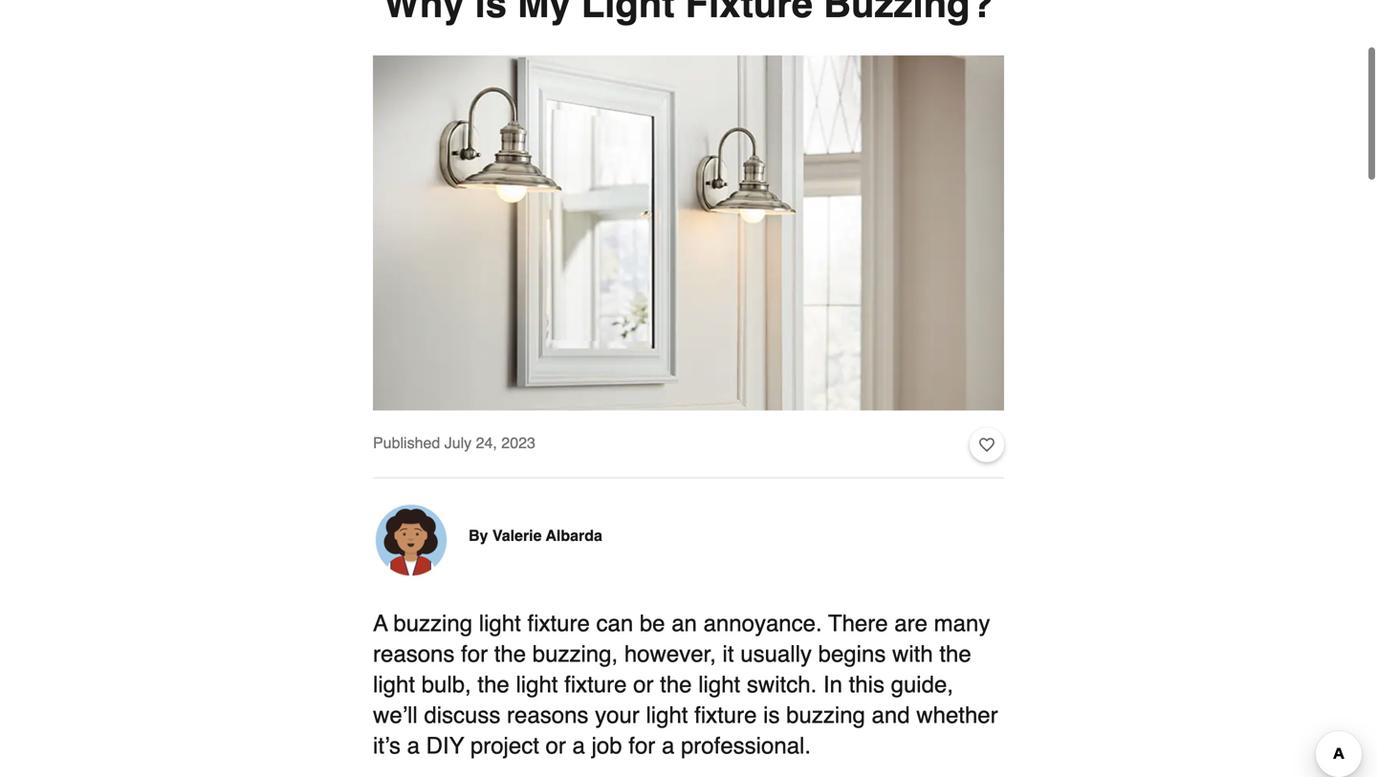Task type: locate. For each thing, give the bounding box(es) containing it.
or
[[633, 672, 654, 699], [546, 733, 566, 760]]

heart outline image
[[980, 435, 995, 456]]

published
[[373, 434, 440, 452]]

1 horizontal spatial a
[[573, 733, 585, 760]]

light down the it
[[699, 672, 741, 699]]

for up bulb,
[[461, 642, 488, 668]]

a left job
[[573, 733, 585, 760]]

a right the it's
[[407, 733, 420, 760]]

a
[[407, 733, 420, 760], [573, 733, 585, 760], [662, 733, 675, 760]]

project
[[471, 733, 539, 760]]

1 vertical spatial or
[[546, 733, 566, 760]]

we'll
[[373, 703, 418, 729]]

diy
[[426, 733, 464, 760]]

1 vertical spatial buzzing
[[787, 703, 866, 729]]

fixture
[[528, 611, 590, 637], [565, 672, 627, 699], [695, 703, 757, 729]]

discuss
[[424, 703, 501, 729]]

0 horizontal spatial reasons
[[373, 642, 455, 668]]

is
[[764, 703, 780, 729]]

it
[[723, 642, 734, 668]]

buzzing down in
[[787, 703, 866, 729]]

whether
[[917, 703, 998, 729]]

begins
[[819, 642, 886, 668]]

2 a from the left
[[573, 733, 585, 760]]

the
[[494, 642, 526, 668], [940, 642, 972, 668], [478, 672, 510, 699], [660, 672, 692, 699]]

or right project
[[546, 733, 566, 760]]

1 vertical spatial fixture
[[565, 672, 627, 699]]

a
[[373, 611, 388, 637]]

0 horizontal spatial a
[[407, 733, 420, 760]]

however,
[[625, 642, 716, 668]]

a bathroom with vanilla walls, a mirror and two allen + roth vanity lights. image
[[373, 55, 1004, 411]]

your
[[595, 703, 640, 729]]

fixture down buzzing,
[[565, 672, 627, 699]]

a right job
[[662, 733, 675, 760]]

reasons up project
[[507, 703, 589, 729]]

light right your
[[646, 703, 688, 729]]

1 horizontal spatial or
[[633, 672, 654, 699]]

valerie
[[493, 527, 542, 545]]

the up discuss
[[478, 672, 510, 699]]

0 vertical spatial buzzing
[[394, 611, 473, 637]]

buzzing,
[[533, 642, 618, 668]]

or up your
[[633, 672, 654, 699]]

reasons up bulb,
[[373, 642, 455, 668]]

published july 24, 2023
[[373, 434, 536, 452]]

0 vertical spatial for
[[461, 642, 488, 668]]

for
[[461, 642, 488, 668], [629, 733, 656, 760]]

2 horizontal spatial a
[[662, 733, 675, 760]]

buzzing right a
[[394, 611, 473, 637]]

1 horizontal spatial for
[[629, 733, 656, 760]]

reasons
[[373, 642, 455, 668], [507, 703, 589, 729]]

fixture up buzzing,
[[528, 611, 590, 637]]

by
[[469, 527, 488, 545]]

for right job
[[629, 733, 656, 760]]

many
[[934, 611, 990, 637]]

professional.
[[681, 733, 811, 760]]

1 horizontal spatial buzzing
[[787, 703, 866, 729]]

0 horizontal spatial for
[[461, 642, 488, 668]]

switch.
[[747, 672, 817, 699]]

job
[[592, 733, 622, 760]]

albarda
[[546, 527, 603, 545]]

0 horizontal spatial or
[[546, 733, 566, 760]]

buzzing
[[394, 611, 473, 637], [787, 703, 866, 729]]

1 horizontal spatial reasons
[[507, 703, 589, 729]]

an
[[672, 611, 697, 637]]

0 vertical spatial or
[[633, 672, 654, 699]]

fixture up the professional.
[[695, 703, 757, 729]]

light
[[479, 611, 521, 637], [373, 672, 415, 699], [516, 672, 558, 699], [699, 672, 741, 699], [646, 703, 688, 729]]



Task type: vqa. For each thing, say whether or not it's contained in the screenshot.
$349.00 SAVE 37%
no



Task type: describe. For each thing, give the bounding box(es) containing it.
annoyance.
[[704, 611, 822, 637]]

0 vertical spatial reasons
[[373, 642, 455, 668]]

2 vertical spatial fixture
[[695, 703, 757, 729]]

it's
[[373, 733, 401, 760]]

and
[[872, 703, 910, 729]]

in
[[824, 672, 843, 699]]

the down the however,
[[660, 672, 692, 699]]

are
[[895, 611, 928, 637]]

light down buzzing,
[[516, 672, 558, 699]]

1 a from the left
[[407, 733, 420, 760]]

24,
[[476, 434, 497, 452]]

july
[[445, 434, 472, 452]]

valerie albarda image
[[373, 502, 450, 578]]

the down the many
[[940, 642, 972, 668]]

bulb,
[[422, 672, 471, 699]]

be
[[640, 611, 665, 637]]

there
[[829, 611, 888, 637]]

0 horizontal spatial buzzing
[[394, 611, 473, 637]]

by valerie albarda
[[469, 527, 603, 545]]

can
[[596, 611, 633, 637]]

light down valerie
[[479, 611, 521, 637]]

with
[[893, 642, 933, 668]]

guide,
[[891, 672, 954, 699]]

1 vertical spatial for
[[629, 733, 656, 760]]

a buzzing light fixture can be an annoyance. there are many reasons for the buzzing, however, it usually begins with the light bulb, the light fixture or the light switch. in this guide, we'll discuss reasons your light fixture is buzzing and whether it's a diy project or a job for a professional.
[[373, 611, 998, 760]]

1 vertical spatial reasons
[[507, 703, 589, 729]]

3 a from the left
[[662, 733, 675, 760]]

usually
[[741, 642, 812, 668]]

this
[[849, 672, 885, 699]]

the left buzzing,
[[494, 642, 526, 668]]

light up we'll
[[373, 672, 415, 699]]

0 vertical spatial fixture
[[528, 611, 590, 637]]

2023
[[502, 434, 536, 452]]



